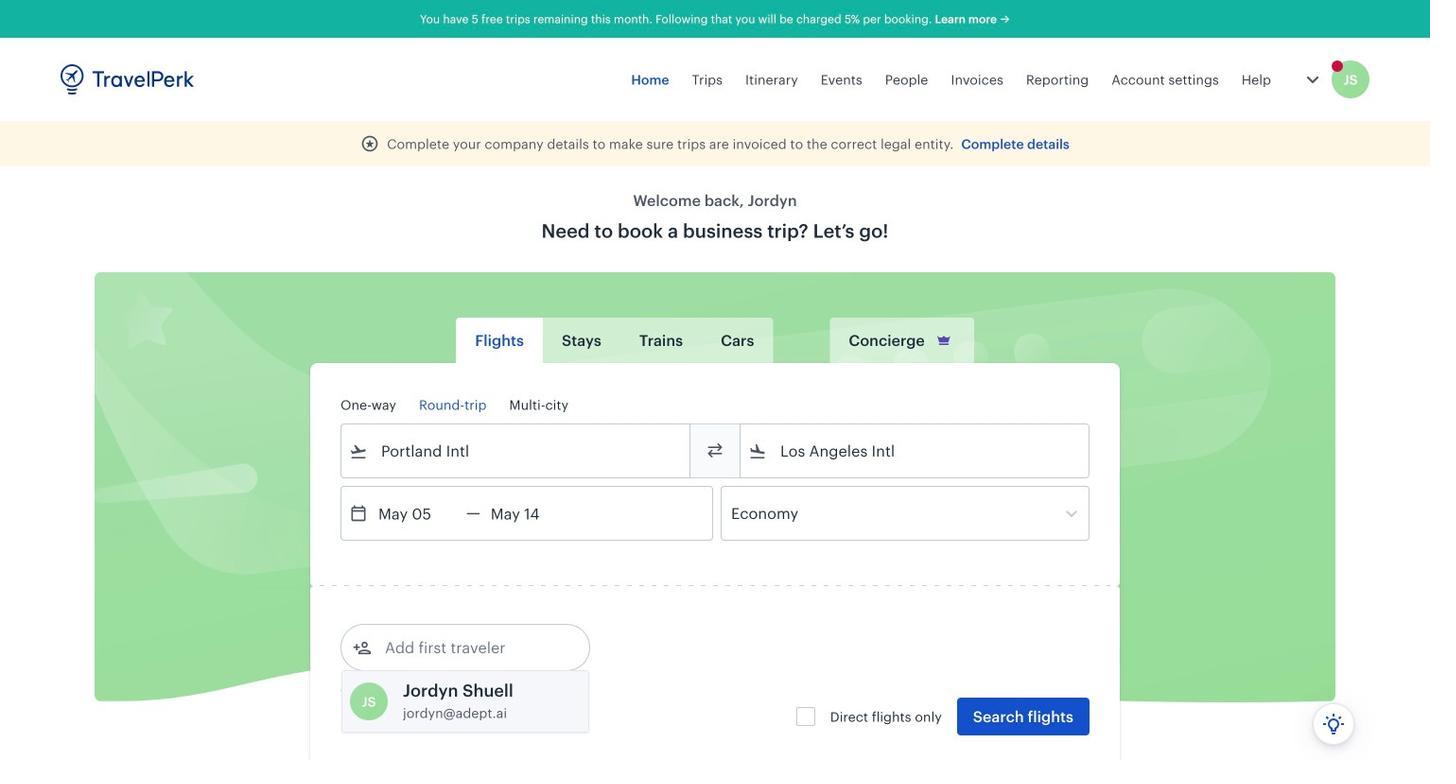 Task type: describe. For each thing, give the bounding box(es) containing it.
From search field
[[368, 436, 665, 466]]

Return text field
[[480, 487, 579, 540]]

Add first traveler search field
[[372, 633, 568, 663]]

To search field
[[767, 436, 1064, 466]]



Task type: locate. For each thing, give the bounding box(es) containing it.
Depart text field
[[368, 487, 466, 540]]



